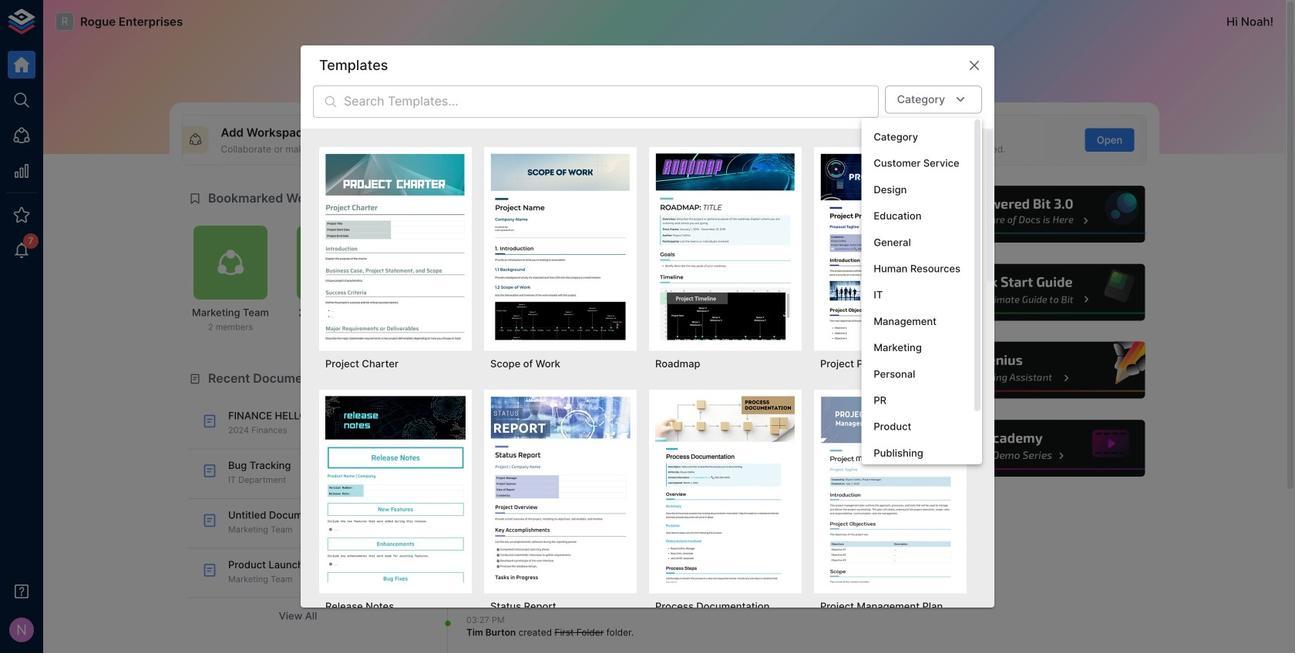 Task type: describe. For each thing, give the bounding box(es) containing it.
status report image
[[490, 396, 631, 583]]

4 help image from the top
[[915, 418, 1147, 479]]

scope of work image
[[490, 153, 631, 340]]

project proposal image
[[820, 153, 960, 340]]

roadmap image
[[655, 153, 796, 340]]

Search Templates... text field
[[344, 85, 879, 118]]

process documentation image
[[655, 396, 796, 583]]

release notes image
[[325, 396, 466, 583]]



Task type: vqa. For each thing, say whether or not it's contained in the screenshot.
many
no



Task type: locate. For each thing, give the bounding box(es) containing it.
project management plan image
[[820, 396, 960, 583]]

project charter image
[[325, 153, 466, 340]]

1 help image from the top
[[915, 184, 1147, 245]]

help image
[[915, 184, 1147, 245], [915, 262, 1147, 323], [915, 340, 1147, 401], [915, 418, 1147, 479]]

2 help image from the top
[[915, 262, 1147, 323]]

dialog
[[301, 45, 994, 654]]

3 help image from the top
[[915, 340, 1147, 401]]



